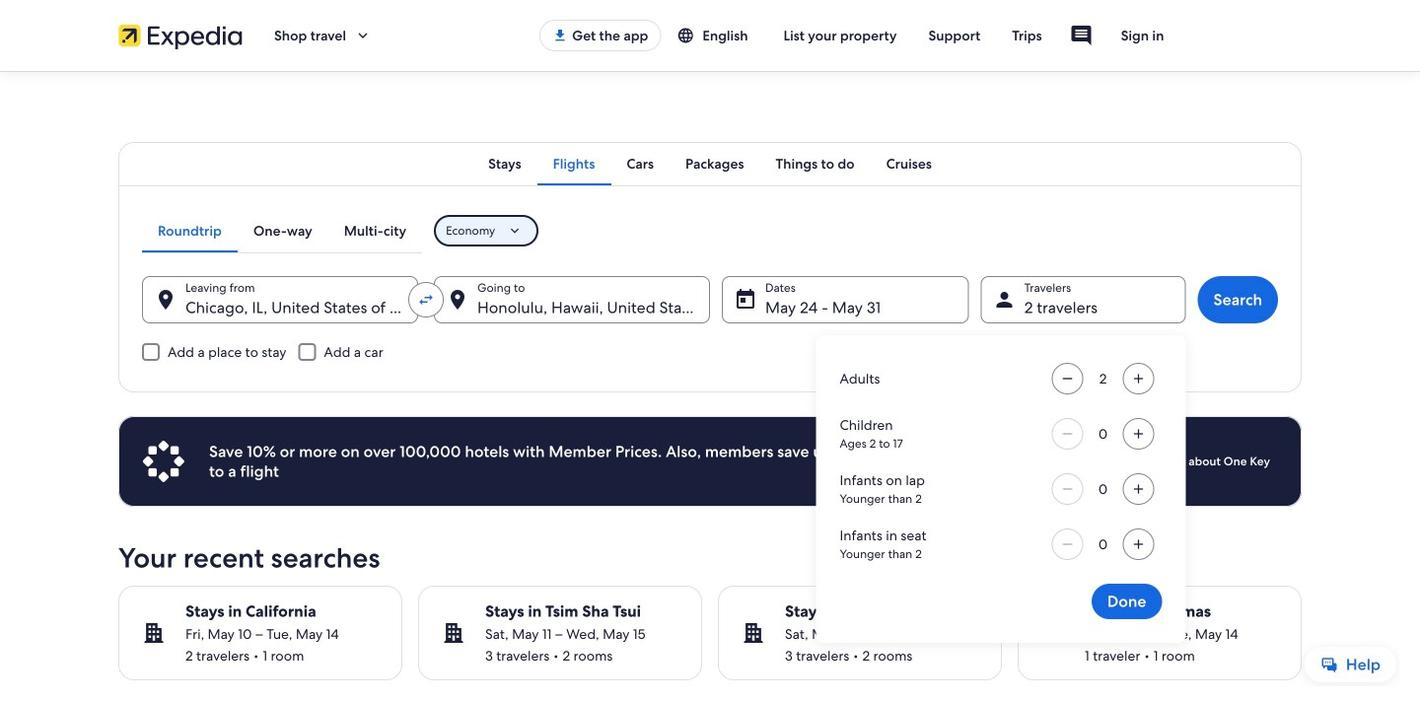 Task type: vqa. For each thing, say whether or not it's contained in the screenshot.
Atlanta. in the Catch an event at Mercedes-Benz Stadium during your trip to Atlanta. Attend a sporting event or simply enjoy the lively bars while you're in the area.
no



Task type: describe. For each thing, give the bounding box(es) containing it.
stays image
[[142, 622, 166, 645]]

decrease the number of children image
[[1056, 426, 1080, 442]]

3 stays image from the left
[[1042, 622, 1065, 645]]

1 stays image from the left
[[442, 622, 466, 645]]

trailing image
[[354, 27, 372, 44]]

increase the number of infants in seat image
[[1127, 537, 1151, 552]]

increase the number of adults image
[[1127, 371, 1151, 387]]

download the app button image
[[553, 28, 568, 43]]

decrease the number of infants on lap image
[[1056, 481, 1080, 497]]

decrease the number of adults image
[[1056, 371, 1080, 387]]

swap origin and destination values image
[[417, 291, 435, 309]]

communication center icon image
[[1070, 24, 1094, 47]]

1 vertical spatial tab list
[[142, 209, 422, 253]]



Task type: locate. For each thing, give the bounding box(es) containing it.
increase the number of children image
[[1127, 426, 1151, 442]]

expedia logo image
[[118, 22, 243, 49]]

stays image
[[442, 622, 466, 645], [742, 622, 766, 645], [1042, 622, 1065, 645]]

decrease the number of infants in seat image
[[1056, 537, 1080, 552]]

small image
[[677, 27, 695, 44]]

2 stays image from the left
[[742, 622, 766, 645]]

0 horizontal spatial stays image
[[442, 622, 466, 645]]

increase the number of infants on lap image
[[1127, 481, 1151, 497]]

1 horizontal spatial stays image
[[742, 622, 766, 645]]

main content
[[0, 71, 1421, 702]]

tab list
[[118, 142, 1302, 185], [142, 209, 422, 253]]

2 horizontal spatial stays image
[[1042, 622, 1065, 645]]

0 vertical spatial tab list
[[118, 142, 1302, 185]]



